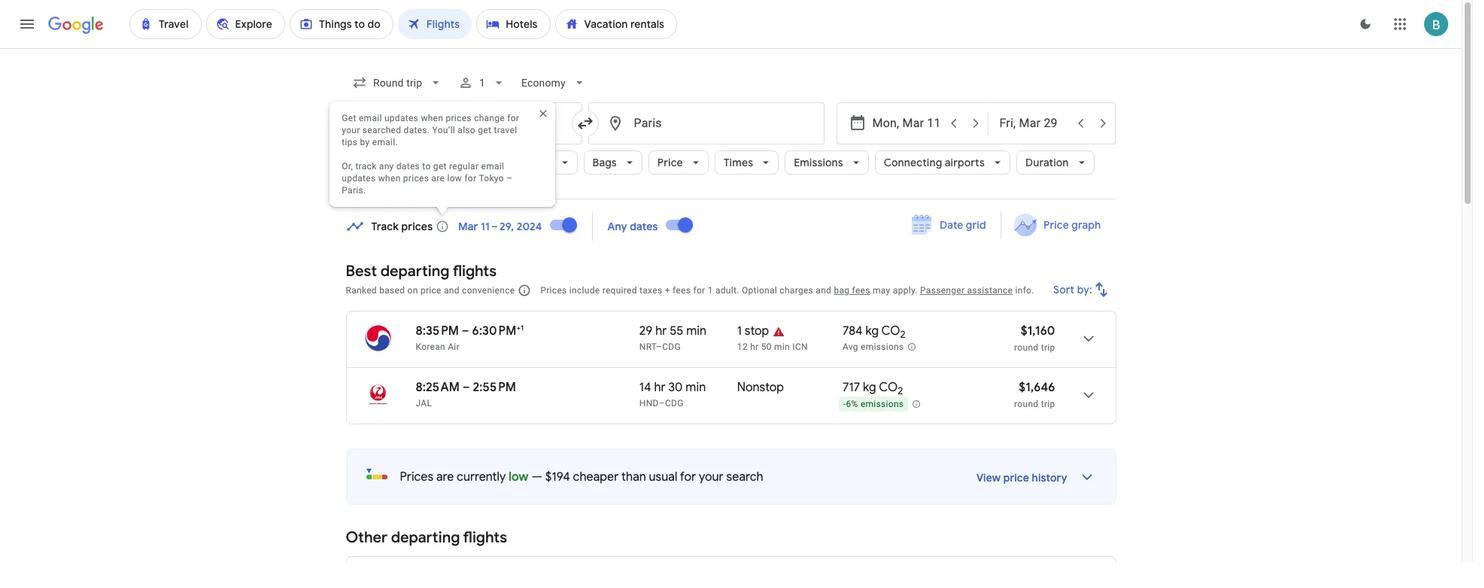 Task type: locate. For each thing, give the bounding box(es) containing it.
flights up convenience
[[453, 262, 497, 281]]

passenger assistance button
[[920, 285, 1013, 296]]

– inside or, track any dates to get regular email updates when prices are low for tokyo – paris.
[[507, 173, 513, 183]]

—
[[532, 470, 543, 485]]

cdg down 55
[[662, 342, 681, 352]]

updates inside get email updates when prices change for your searched dates. you'll also get travel tips by email.
[[385, 113, 419, 123]]

– inside 8:25 am – 2:55 pm jal
[[463, 380, 470, 395]]

avg
[[843, 342, 859, 352]]

leaves narita international airport at 8:35 pm on monday, march 11 and arrives at paris charles de gaulle airport at 6:30 pm on tuesday, march 12. element
[[416, 323, 524, 339]]

hr right 14
[[654, 380, 666, 395]]

ranked
[[346, 285, 377, 296]]

0 vertical spatial departing
[[381, 262, 450, 281]]

round for $1,646
[[1015, 399, 1039, 409]]

1 horizontal spatial your
[[699, 470, 724, 485]]

1 vertical spatial hr
[[750, 342, 759, 352]]

prices inside get email updates when prices change for your searched dates. you'll also get travel tips by email.
[[446, 113, 472, 123]]

departing up on
[[381, 262, 450, 281]]

– left arrival time: 2:55 pm. text field
[[463, 380, 470, 395]]

by
[[360, 137, 370, 147]]

None field
[[346, 69, 449, 96], [515, 69, 593, 96], [346, 69, 449, 96], [515, 69, 593, 96]]

duration
[[1026, 156, 1069, 169]]

kg up 'avg emissions'
[[866, 324, 879, 339]]

sort by: button
[[1047, 272, 1116, 308]]

hr for 30
[[654, 380, 666, 395]]

other departing flights
[[346, 528, 507, 547]]

2 up the -6% emissions
[[898, 385, 903, 398]]

hr inside layover (1 of 1) is a 12 hr 50 min overnight layover at incheon international airport in seoul. 'element'
[[750, 342, 759, 352]]

1 horizontal spatial fees
[[852, 285, 871, 296]]

adult.
[[716, 285, 740, 296]]

round down 1160 us dollars text box
[[1015, 342, 1039, 353]]

1 vertical spatial prices
[[403, 173, 429, 183]]

None text field
[[346, 102, 582, 145]]

get email updates when prices change for your searched dates. you'll also get travel tips by email.
[[342, 113, 519, 147]]

-6% emissions
[[844, 399, 904, 410]]

fees right the bag
[[852, 285, 871, 296]]

view price history
[[977, 471, 1068, 485]]

0 vertical spatial co
[[882, 324, 901, 339]]

for up travel at the top left of the page
[[507, 113, 519, 123]]

1 vertical spatial price
[[1044, 218, 1070, 232]]

fees right taxes
[[673, 285, 691, 296]]

– down total duration 14 hr 30 min. element
[[659, 398, 665, 409]]

0 horizontal spatial +
[[517, 323, 521, 333]]

2 vertical spatial min
[[686, 380, 706, 395]]

1 horizontal spatial get
[[478, 125, 492, 135]]

for down regular
[[465, 173, 477, 183]]

email up searched
[[359, 113, 382, 123]]

departing right other
[[391, 528, 460, 547]]

1 horizontal spatial price
[[1004, 471, 1030, 485]]

prices inside or, track any dates to get regular email updates when prices are low for tokyo – paris.
[[403, 173, 429, 183]]

your left search
[[699, 470, 724, 485]]

1 vertical spatial email
[[481, 161, 504, 171]]

any
[[608, 219, 627, 233]]

min inside 'element'
[[774, 342, 790, 352]]

email up the tokyo at the left top
[[481, 161, 504, 171]]

– right 8:35 pm in the bottom of the page
[[462, 324, 469, 339]]

min right 50
[[774, 342, 790, 352]]

round for $1,160
[[1015, 342, 1039, 353]]

1 vertical spatial +
[[517, 323, 521, 333]]

when up you'll
[[421, 113, 443, 123]]

get down "change"
[[478, 125, 492, 135]]

for inside get email updates when prices change for your searched dates. you'll also get travel tips by email.
[[507, 113, 519, 123]]

get inside or, track any dates to get regular email updates when prices are low for tokyo – paris.
[[433, 161, 447, 171]]

hr for 55
[[656, 324, 667, 339]]

get
[[342, 113, 356, 123]]

0 vertical spatial round
[[1015, 342, 1039, 353]]

connecting
[[884, 156, 943, 169]]

0 horizontal spatial when
[[378, 173, 401, 183]]

total duration 14 hr 30 min. element
[[640, 380, 737, 397]]

flights down the currently
[[463, 528, 507, 547]]

dates left to
[[396, 161, 420, 171]]

+ right taxes
[[665, 285, 670, 296]]

1 horizontal spatial updates
[[385, 113, 419, 123]]

kg inside 784 kg co 2
[[866, 324, 879, 339]]

updates up paris.
[[342, 173, 376, 183]]

departing for other
[[391, 528, 460, 547]]

0 vertical spatial prices
[[541, 285, 567, 296]]

cdg inside 29 hr 55 min nrt – cdg
[[662, 342, 681, 352]]

1 inside "element"
[[737, 324, 742, 339]]

email inside get email updates when prices change for your searched dates. you'll also get travel tips by email.
[[359, 113, 382, 123]]

1 vertical spatial dates
[[630, 219, 658, 233]]

on
[[408, 285, 418, 296]]

1 vertical spatial get
[[433, 161, 447, 171]]

close dialog image
[[526, 95, 562, 131]]

1 inside popup button
[[479, 77, 485, 89]]

1 stop
[[737, 324, 769, 339]]

2 for 784
[[901, 328, 906, 341]]

prices for prices are currently low — $194 cheaper than usual for your search
[[400, 470, 434, 485]]

best
[[346, 262, 377, 281]]

flights for other departing flights
[[463, 528, 507, 547]]

low
[[447, 173, 462, 183], [509, 470, 529, 485]]

price left graph
[[1044, 218, 1070, 232]]

mar 11 – 29, 2024
[[459, 219, 542, 233]]

1 horizontal spatial email
[[481, 161, 504, 171]]

prices right learn more about ranking image
[[541, 285, 567, 296]]

14 hr 30 min hnd – cdg
[[640, 380, 706, 409]]

dates right any
[[630, 219, 658, 233]]

0 vertical spatial your
[[342, 125, 360, 135]]

1 left adult.
[[708, 285, 713, 296]]

and down "best departing flights"
[[444, 285, 460, 296]]

0 vertical spatial when
[[421, 113, 443, 123]]

0 horizontal spatial fees
[[673, 285, 691, 296]]

prices left learn more about tracked prices image
[[402, 219, 433, 233]]

0 horizontal spatial prices
[[400, 470, 434, 485]]

loading results progress bar
[[0, 48, 1462, 51]]

based
[[379, 285, 405, 296]]

trip inside $1,646 round trip
[[1041, 399, 1056, 409]]

2 inside 784 kg co 2
[[901, 328, 906, 341]]

1 horizontal spatial +
[[665, 285, 670, 296]]

nonstop flight. element
[[737, 380, 784, 397]]

2 up 'avg emissions'
[[901, 328, 906, 341]]

co up 'avg emissions'
[[882, 324, 901, 339]]

0 vertical spatial are
[[432, 173, 445, 183]]

avg emissions
[[843, 342, 904, 352]]

min inside 29 hr 55 min nrt – cdg
[[687, 324, 707, 339]]

2 fees from the left
[[852, 285, 871, 296]]

usual
[[649, 470, 678, 485]]

date grid button
[[901, 211, 998, 239]]

cdg
[[662, 342, 681, 352], [665, 398, 684, 409]]

2 vertical spatial prices
[[402, 219, 433, 233]]

0 vertical spatial low
[[447, 173, 462, 183]]

prices
[[541, 285, 567, 296], [400, 470, 434, 485]]

your up tips
[[342, 125, 360, 135]]

price graph
[[1044, 218, 1101, 232]]

mar
[[459, 219, 478, 233]]

2 for 717
[[898, 385, 903, 398]]

cdg for 55
[[662, 342, 681, 352]]

0 vertical spatial email
[[359, 113, 382, 123]]

None search field
[[346, 65, 1116, 199]]

0 horizontal spatial and
[[444, 285, 460, 296]]

are inside main content
[[436, 470, 454, 485]]

for right usual
[[680, 470, 696, 485]]

co inside "717 kg co 2"
[[879, 380, 898, 395]]

0 vertical spatial cdg
[[662, 342, 681, 352]]

30
[[669, 380, 683, 395]]

trip down $1,160
[[1041, 342, 1056, 353]]

0 horizontal spatial updates
[[342, 173, 376, 183]]

$194
[[545, 470, 570, 485]]

Departure time: 8:35 PM. text field
[[416, 324, 459, 339]]

price inside "price" popup button
[[658, 156, 683, 169]]

for
[[507, 113, 519, 123], [465, 173, 477, 183], [693, 285, 705, 296], [680, 470, 696, 485]]

kg inside "717 kg co 2"
[[863, 380, 877, 395]]

none search field containing all filters
[[346, 65, 1116, 199]]

stop
[[745, 324, 769, 339]]

round down $1,646 text box
[[1015, 399, 1039, 409]]

1 vertical spatial 2
[[898, 385, 903, 398]]

and
[[444, 285, 460, 296], [816, 285, 832, 296]]

tokyo
[[479, 173, 504, 183]]

+ inside 8:35 pm – 6:30 pm + 1
[[517, 323, 521, 333]]

1 vertical spatial flights
[[463, 528, 507, 547]]

55
[[670, 324, 684, 339]]

nrt
[[640, 342, 656, 352]]

2 round from the top
[[1015, 399, 1039, 409]]

kg for 784
[[866, 324, 879, 339]]

kg for 717
[[863, 380, 877, 395]]

1 vertical spatial prices
[[400, 470, 434, 485]]

1
[[479, 77, 485, 89], [708, 285, 713, 296], [521, 323, 524, 333], [737, 324, 742, 339]]

prices up other departing flights
[[400, 470, 434, 485]]

1 vertical spatial updates
[[342, 173, 376, 183]]

1 horizontal spatial dates
[[630, 219, 658, 233]]

1 horizontal spatial and
[[816, 285, 832, 296]]

co up the -6% emissions
[[879, 380, 898, 395]]

find the best price region
[[346, 207, 1116, 251]]

6:30 pm
[[472, 324, 517, 339]]

dates
[[396, 161, 420, 171], [630, 219, 658, 233]]

bag fees button
[[834, 285, 871, 296]]

1 vertical spatial trip
[[1041, 399, 1056, 409]]

1 vertical spatial kg
[[863, 380, 877, 395]]

8:25 am
[[416, 380, 460, 395]]

price right view in the right of the page
[[1004, 471, 1030, 485]]

round inside $1,160 round trip
[[1015, 342, 1039, 353]]

1 inside 8:35 pm – 6:30 pm + 1
[[521, 323, 524, 333]]

1 vertical spatial round
[[1015, 399, 1039, 409]]

1 vertical spatial departing
[[391, 528, 460, 547]]

connecting airports
[[884, 156, 985, 169]]

1 trip from the top
[[1041, 342, 1056, 353]]

emissions down 784 kg co 2
[[861, 342, 904, 352]]

trip down $1,646 text box
[[1041, 399, 1056, 409]]

0 vertical spatial dates
[[396, 161, 420, 171]]

8:35 pm – 6:30 pm + 1
[[416, 323, 524, 339]]

updates up 'dates.'
[[385, 113, 419, 123]]

1 up "change"
[[479, 77, 485, 89]]

dates.
[[404, 125, 430, 135]]

hr for 50
[[750, 342, 759, 352]]

travel
[[494, 125, 517, 135]]

none text field inside search field
[[346, 102, 582, 145]]

learn more about tracked prices image
[[436, 219, 450, 233]]

emissions down "717 kg co 2"
[[861, 399, 904, 410]]

0 vertical spatial hr
[[656, 324, 667, 339]]

1 vertical spatial cdg
[[665, 398, 684, 409]]

email.
[[372, 137, 398, 147]]

low down regular
[[447, 173, 462, 183]]

min right 55
[[687, 324, 707, 339]]

trip for $1,160
[[1041, 342, 1056, 353]]

0 vertical spatial flights
[[453, 262, 497, 281]]

price
[[421, 285, 442, 296], [1004, 471, 1030, 485]]

1 vertical spatial when
[[378, 173, 401, 183]]

price right bags "popup button"
[[658, 156, 683, 169]]

0 vertical spatial emissions
[[861, 342, 904, 352]]

all
[[374, 156, 387, 169]]

0 horizontal spatial price
[[421, 285, 442, 296]]

prices up also
[[446, 113, 472, 123]]

swap origin and destination. image
[[576, 114, 594, 132]]

0 vertical spatial price
[[658, 156, 683, 169]]

get right to
[[433, 161, 447, 171]]

1 horizontal spatial when
[[421, 113, 443, 123]]

1 vertical spatial your
[[699, 470, 724, 485]]

change
[[474, 113, 505, 123]]

track
[[356, 161, 377, 171]]

hr right 29
[[656, 324, 667, 339]]

0 horizontal spatial low
[[447, 173, 462, 183]]

1 horizontal spatial price
[[1044, 218, 1070, 232]]

0 horizontal spatial get
[[433, 161, 447, 171]]

2 vertical spatial hr
[[654, 380, 666, 395]]

emissions button
[[785, 145, 869, 181]]

1 right the 6:30 pm
[[521, 323, 524, 333]]

1 up 12
[[737, 324, 742, 339]]

1 vertical spatial low
[[509, 470, 529, 485]]

0 vertical spatial updates
[[385, 113, 419, 123]]

include
[[570, 285, 600, 296]]

0 vertical spatial 2
[[901, 328, 906, 341]]

kg up the -6% emissions
[[863, 380, 877, 395]]

departing
[[381, 262, 450, 281], [391, 528, 460, 547]]

None text field
[[588, 102, 824, 145]]

price for price
[[658, 156, 683, 169]]

1 round from the top
[[1015, 342, 1039, 353]]

times button
[[715, 145, 779, 181]]

1 horizontal spatial prices
[[541, 285, 567, 296]]

– down total duration 29 hr 55 min. element
[[656, 342, 662, 352]]

cdg down 30
[[665, 398, 684, 409]]

emissions
[[794, 156, 843, 169]]

for left adult.
[[693, 285, 705, 296]]

0 vertical spatial prices
[[446, 113, 472, 123]]

price right on
[[421, 285, 442, 296]]

your
[[342, 125, 360, 135], [699, 470, 724, 485]]

1 stop flight. element
[[737, 324, 769, 341]]

0 vertical spatial kg
[[866, 324, 879, 339]]

2 trip from the top
[[1041, 399, 1056, 409]]

0 horizontal spatial price
[[658, 156, 683, 169]]

leaves haneda airport at 8:25 am on monday, march 11 and arrives at paris charles de gaulle airport at 2:55 pm on monday, march 11. element
[[416, 380, 516, 395]]

convenience
[[462, 285, 515, 296]]

2 and from the left
[[816, 285, 832, 296]]

flight details. leaves narita international airport at 8:35 pm on monday, march 11 and arrives at paris charles de gaulle airport at 6:30 pm on tuesday, march 12. image
[[1071, 321, 1107, 357]]

0 horizontal spatial your
[[342, 125, 360, 135]]

8:25 am – 2:55 pm jal
[[416, 380, 516, 409]]

min inside 14 hr 30 min hnd – cdg
[[686, 380, 706, 395]]

searched
[[363, 125, 401, 135]]

low left —
[[509, 470, 529, 485]]

0 horizontal spatial dates
[[396, 161, 420, 171]]

hr
[[656, 324, 667, 339], [750, 342, 759, 352], [654, 380, 666, 395]]

0 vertical spatial min
[[687, 324, 707, 339]]

0 vertical spatial get
[[478, 125, 492, 135]]

korean
[[416, 342, 446, 352]]

prices down to
[[403, 173, 429, 183]]

when inside get email updates when prices change for your searched dates. you'll also get travel tips by email.
[[421, 113, 443, 123]]

main content
[[346, 207, 1116, 562]]

1 fees from the left
[[673, 285, 691, 296]]

prices for prices include required taxes + fees for 1 adult. optional charges and bag fees may apply. passenger assistance
[[541, 285, 567, 296]]

hr inside 14 hr 30 min hnd – cdg
[[654, 380, 666, 395]]

are inside or, track any dates to get regular email updates when prices are low for tokyo – paris.
[[432, 173, 445, 183]]

hr inside 29 hr 55 min nrt – cdg
[[656, 324, 667, 339]]

1 vertical spatial are
[[436, 470, 454, 485]]

1 vertical spatial co
[[879, 380, 898, 395]]

and left the bag
[[816, 285, 832, 296]]

14
[[640, 380, 651, 395]]

co inside 784 kg co 2
[[882, 324, 901, 339]]

co
[[882, 324, 901, 339], [879, 380, 898, 395]]

1 vertical spatial min
[[774, 342, 790, 352]]

0 vertical spatial trip
[[1041, 342, 1056, 353]]

– right the tokyo at the left top
[[507, 173, 513, 183]]

+ down learn more about ranking image
[[517, 323, 521, 333]]

prices
[[446, 113, 472, 123], [403, 173, 429, 183], [402, 219, 433, 233]]

apply.
[[893, 285, 918, 296]]

12 hr 50 min icn
[[737, 342, 808, 352]]

round inside $1,646 round trip
[[1015, 399, 1039, 409]]

1 button
[[452, 65, 512, 101]]

price
[[658, 156, 683, 169], [1044, 218, 1070, 232]]

icn
[[793, 342, 808, 352]]

min right 30
[[686, 380, 706, 395]]

prices inside find the best price region
[[402, 219, 433, 233]]

2 inside "717 kg co 2"
[[898, 385, 903, 398]]

1 horizontal spatial low
[[509, 470, 529, 485]]

hr left 50
[[750, 342, 759, 352]]

price inside "price graph" button
[[1044, 218, 1070, 232]]

cdg inside 14 hr 30 min hnd – cdg
[[665, 398, 684, 409]]

trip inside $1,160 round trip
[[1041, 342, 1056, 353]]

$1,646 round trip
[[1015, 380, 1056, 409]]

price for price graph
[[1044, 218, 1070, 232]]

when down any
[[378, 173, 401, 183]]

2
[[901, 328, 906, 341], [898, 385, 903, 398]]

0 horizontal spatial email
[[359, 113, 382, 123]]

passenger
[[920, 285, 965, 296]]



Task type: describe. For each thing, give the bounding box(es) containing it.
all filters
[[374, 156, 419, 169]]

Arrival time: 6:30 PM on  Tuesday, March 12. text field
[[472, 323, 524, 339]]

bag
[[834, 285, 850, 296]]

stops
[[446, 156, 474, 169]]

track
[[371, 219, 399, 233]]

connecting airports button
[[875, 145, 1011, 181]]

0 vertical spatial price
[[421, 285, 442, 296]]

updates inside or, track any dates to get regular email updates when prices are low for tokyo – paris.
[[342, 173, 376, 183]]

min for 50
[[774, 342, 790, 352]]

low inside main content
[[509, 470, 529, 485]]

1 and from the left
[[444, 285, 460, 296]]

Return text field
[[1000, 103, 1069, 144]]

Arrival time: 2:55 PM. text field
[[473, 380, 516, 395]]

all filters button
[[346, 151, 431, 175]]

dates inside or, track any dates to get regular email updates when prices are low for tokyo – paris.
[[396, 161, 420, 171]]

required
[[603, 285, 637, 296]]

nonstop
[[737, 380, 784, 395]]

dates inside find the best price region
[[630, 219, 658, 233]]

trip for $1,646
[[1041, 399, 1056, 409]]

min for 30
[[686, 380, 706, 395]]

2024
[[517, 219, 542, 233]]

cdg for 30
[[665, 398, 684, 409]]

717 kg co 2
[[843, 380, 903, 398]]

assistance
[[968, 285, 1013, 296]]

your inside main content
[[699, 470, 724, 485]]

– inside 14 hr 30 min hnd – cdg
[[659, 398, 665, 409]]

flights for best departing flights
[[453, 262, 497, 281]]

bags button
[[584, 145, 643, 181]]

$1,160 round trip
[[1015, 324, 1056, 353]]

currently
[[457, 470, 506, 485]]

may
[[873, 285, 891, 296]]

email inside or, track any dates to get regular email updates when prices are low for tokyo – paris.
[[481, 161, 504, 171]]

best departing flights
[[346, 262, 497, 281]]

min for 55
[[687, 324, 707, 339]]

regular
[[449, 161, 479, 171]]

charges
[[780, 285, 814, 296]]

date
[[940, 218, 963, 232]]

view
[[977, 471, 1001, 485]]

1160 US dollars text field
[[1021, 324, 1056, 339]]

also
[[458, 125, 476, 135]]

8:35 pm
[[416, 324, 459, 339]]

other
[[346, 528, 388, 547]]

784
[[843, 324, 863, 339]]

air
[[448, 342, 460, 352]]

tips
[[342, 137, 358, 147]]

date grid
[[940, 218, 986, 232]]

search
[[727, 470, 764, 485]]

1646 US dollars text field
[[1019, 380, 1056, 395]]

main menu image
[[18, 15, 36, 33]]

layover (1 of 1) is a 12 hr 50 min overnight layover at incheon international airport in seoul. element
[[737, 341, 835, 353]]

0 vertical spatial +
[[665, 285, 670, 296]]

-
[[844, 399, 846, 410]]

50
[[761, 342, 772, 352]]

get inside get email updates when prices change for your searched dates. you'll also get travel tips by email.
[[478, 125, 492, 135]]

flight details. leaves haneda airport at 8:25 am on monday, march 11 and arrives at paris charles de gaulle airport at 2:55 pm on monday, march 11. image
[[1071, 377, 1107, 413]]

your inside get email updates when prices change for your searched dates. you'll also get travel tips by email.
[[342, 125, 360, 135]]

hnd
[[640, 398, 659, 409]]

when inside or, track any dates to get regular email updates when prices are low for tokyo – paris.
[[378, 173, 401, 183]]

learn more about ranking image
[[518, 284, 532, 297]]

$1,160
[[1021, 324, 1056, 339]]

1 vertical spatial emissions
[[861, 399, 904, 410]]

graph
[[1072, 218, 1101, 232]]

departing for best
[[381, 262, 450, 281]]

29 hr 55 min nrt – cdg
[[640, 324, 707, 352]]

29
[[640, 324, 653, 339]]

– inside 29 hr 55 min nrt – cdg
[[656, 342, 662, 352]]

or, track any dates to get regular email updates when prices are low for tokyo – paris.
[[342, 161, 513, 195]]

2:55 pm
[[473, 380, 516, 395]]

$1,646
[[1019, 380, 1056, 395]]

Departure text field
[[873, 103, 942, 144]]

jal
[[416, 398, 432, 409]]

co for 784
[[882, 324, 901, 339]]

or,
[[342, 161, 353, 171]]

price button
[[649, 145, 709, 181]]

price graph button
[[1005, 211, 1113, 239]]

784 kg co 2
[[843, 324, 906, 341]]

for inside or, track any dates to get regular email updates when prices are low for tokyo – paris.
[[465, 173, 477, 183]]

prices include required taxes + fees for 1 adult. optional charges and bag fees may apply. passenger assistance
[[541, 285, 1013, 296]]

sort by:
[[1053, 283, 1092, 297]]

airports
[[945, 156, 985, 169]]

co for 717
[[879, 380, 898, 395]]

change appearance image
[[1348, 6, 1384, 42]]

any dates
[[608, 219, 658, 233]]

total duration 29 hr 55 min. element
[[640, 324, 737, 341]]

view price history image
[[1069, 459, 1105, 495]]

to
[[422, 161, 431, 171]]

by:
[[1077, 283, 1092, 297]]

track prices
[[371, 219, 433, 233]]

main content containing best departing flights
[[346, 207, 1116, 562]]

sort
[[1053, 283, 1075, 297]]

– inside 8:35 pm – 6:30 pm + 1
[[462, 324, 469, 339]]

duration button
[[1017, 145, 1095, 181]]

1 vertical spatial price
[[1004, 471, 1030, 485]]

717
[[843, 380, 860, 395]]

12
[[737, 342, 748, 352]]

Departure time: 8:25 AM. text field
[[416, 380, 460, 395]]

paris.
[[342, 185, 366, 195]]

times
[[724, 156, 753, 169]]

low inside or, track any dates to get regular email updates when prices are low for tokyo – paris.
[[447, 173, 462, 183]]

11 – 29,
[[481, 219, 514, 233]]

bags
[[593, 156, 617, 169]]

history
[[1032, 471, 1068, 485]]

stops button
[[437, 151, 499, 175]]



Task type: vqa. For each thing, say whether or not it's contained in the screenshot.
WHERE
no



